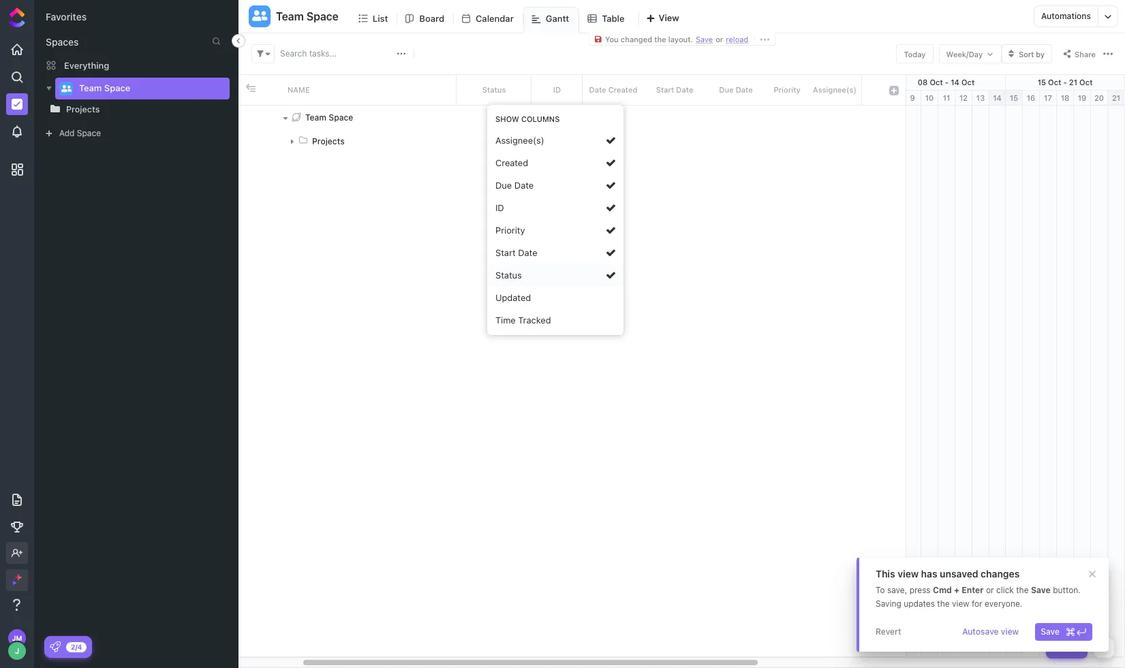 Task type: locate. For each thing, give the bounding box(es) containing it.
team space down the name
[[305, 112, 353, 122]]

1 vertical spatial start date
[[496, 248, 538, 258]]

1 vertical spatial 21
[[1113, 93, 1121, 102]]

2 vertical spatial view
[[1001, 627, 1019, 638]]

team up projects
[[79, 83, 102, 94]]

13 element
[[973, 91, 990, 106]]

press
[[910, 586, 931, 596]]

everything link
[[35, 55, 238, 76]]

task
[[1065, 643, 1083, 653]]

1 horizontal spatial or
[[987, 586, 995, 596]]

-
[[946, 78, 949, 87], [1064, 78, 1068, 87]]

changes
[[981, 569, 1020, 580]]

0 horizontal spatial 14
[[951, 78, 960, 87]]

start date up updated
[[496, 248, 538, 258]]

15 up 17
[[1038, 78, 1047, 87]]

view up save,
[[898, 569, 919, 580]]

19
[[1078, 93, 1087, 102]]

0 horizontal spatial assignee(s)
[[496, 135, 545, 146]]

team space link
[[79, 78, 221, 100]]

18 element
[[1058, 91, 1075, 106]]

10 element
[[922, 91, 939, 106]]

projects
[[66, 104, 100, 114]]

due date inside column header
[[720, 85, 753, 94]]

save left button. in the bottom of the page
[[1032, 586, 1051, 596]]

row
[[239, 75, 906, 106]]

21 up 18
[[1070, 78, 1078, 87]]

start right date created column header
[[656, 85, 675, 94]]

due
[[720, 85, 734, 94], [496, 180, 512, 191]]

0 vertical spatial team
[[276, 10, 304, 23]]

1 vertical spatial 15
[[1010, 93, 1019, 102]]

or left click
[[987, 586, 995, 596]]

16 element
[[1023, 91, 1040, 106]]

2 vertical spatial team space
[[305, 112, 353, 122]]

20
[[1095, 93, 1105, 102]]

start date column header
[[644, 75, 706, 105]]

favorites
[[46, 11, 87, 23]]

priority
[[774, 85, 801, 94], [496, 225, 525, 236]]

14
[[951, 78, 960, 87], [994, 93, 1002, 102]]

tasks...
[[309, 48, 337, 59]]

reload
[[726, 35, 749, 44]]

1 vertical spatial the
[[1017, 586, 1029, 596]]

table link
[[602, 7, 630, 33]]

oct up '19'
[[1080, 78, 1093, 87]]

start
[[656, 85, 675, 94], [496, 248, 516, 258]]

due down or reload
[[720, 85, 734, 94]]

1 vertical spatial due date
[[496, 180, 534, 191]]

layout.
[[669, 35, 693, 44]]

team space inside 'cell'
[[305, 112, 353, 122]]

1 horizontal spatial team
[[276, 10, 304, 23]]

0 vertical spatial id
[[554, 85, 561, 94]]

date down layout.
[[677, 85, 694, 94]]

1 vertical spatial created
[[496, 158, 529, 168]]

1 vertical spatial 14
[[994, 93, 1002, 102]]

view for this
[[898, 569, 919, 580]]

status
[[483, 85, 506, 94], [496, 270, 522, 281]]

created
[[609, 85, 638, 94], [496, 158, 529, 168]]

1 horizontal spatial start date
[[656, 85, 694, 94]]

1 vertical spatial id
[[496, 203, 504, 213]]

14 element
[[990, 91, 1006, 106]]

board link
[[420, 7, 450, 33]]

revert button
[[871, 624, 907, 642]]

assignee(s) right the priority column header
[[813, 85, 857, 94]]

1 vertical spatial save
[[1041, 627, 1060, 638]]

the right click
[[1017, 586, 1029, 596]]

team space for team space button
[[276, 10, 339, 23]]

Search tasks... text field
[[280, 44, 423, 63]]

2 vertical spatial the
[[938, 599, 950, 610]]

12
[[960, 93, 968, 102]]

0 vertical spatial assignee(s)
[[813, 85, 857, 94]]

status column header
[[457, 75, 532, 105]]

the
[[655, 35, 667, 44], [1017, 586, 1029, 596], [938, 599, 950, 610]]

search tasks...
[[280, 48, 337, 59]]

0 vertical spatial start date
[[656, 85, 694, 94]]

calendar
[[476, 13, 514, 24]]

team inside team space button
[[276, 10, 304, 23]]

oct up 17
[[1049, 78, 1062, 87]]

due date down show
[[496, 180, 534, 191]]

21 element
[[1109, 91, 1126, 106]]

0 vertical spatial status
[[483, 85, 506, 94]]

calendar link
[[476, 7, 519, 33]]

1 oct from the left
[[930, 78, 943, 87]]

start date
[[656, 85, 694, 94], [496, 248, 538, 258]]

saving
[[876, 599, 902, 610]]

team space cell
[[280, 106, 457, 130]]

 image
[[890, 86, 899, 95]]

spaces link
[[35, 36, 79, 48]]

gantt link
[[546, 8, 575, 33]]

0 vertical spatial save
[[1032, 586, 1051, 596]]

has
[[922, 569, 938, 580]]

0 vertical spatial the
[[655, 35, 667, 44]]

save down button. in the bottom of the page
[[1041, 627, 1060, 638]]

15 oct - 21 oct element
[[1006, 75, 1126, 90]]

status up show
[[483, 85, 506, 94]]

view down +
[[952, 599, 970, 610]]

08 oct - 14 oct
[[918, 78, 975, 87]]

0 horizontal spatial or
[[716, 35, 724, 44]]

team up search at the top of page
[[276, 10, 304, 23]]

assignee(s)
[[813, 85, 857, 94], [496, 135, 545, 146]]

14 inside "element"
[[951, 78, 960, 87]]

today button
[[897, 44, 934, 63]]

- inside 08 oct - 14 oct "element"
[[946, 78, 949, 87]]

0 vertical spatial created
[[609, 85, 638, 94]]

0 vertical spatial due date
[[720, 85, 753, 94]]

team space for the team space link
[[79, 83, 130, 94]]

click
[[997, 586, 1014, 596]]

show
[[496, 115, 519, 123]]

 image inside column header
[[890, 86, 899, 95]]

date up updated
[[518, 248, 538, 258]]

1 horizontal spatial id
[[554, 85, 561, 94]]

1 vertical spatial assignee(s)
[[496, 135, 545, 146]]

name column header
[[280, 75, 457, 105]]

the left layout.
[[655, 35, 667, 44]]

1 horizontal spatial due date
[[720, 85, 753, 94]]

name
[[288, 85, 310, 94]]

15
[[1038, 78, 1047, 87], [1010, 93, 1019, 102]]

0 horizontal spatial the
[[655, 35, 667, 44]]

unsaved
[[940, 569, 979, 580]]

assignee(s) down show columns
[[496, 135, 545, 146]]

0 vertical spatial view
[[898, 569, 919, 580]]

list link
[[373, 7, 394, 33]]

list
[[373, 13, 388, 24]]

start up updated
[[496, 248, 516, 258]]

1 horizontal spatial due
[[720, 85, 734, 94]]

team space
[[276, 10, 339, 23], [79, 83, 130, 94], [305, 112, 353, 122]]

oct
[[930, 78, 943, 87], [962, 78, 975, 87], [1049, 78, 1062, 87], [1080, 78, 1093, 87]]

1 horizontal spatial created
[[609, 85, 638, 94]]

view inside button
[[1001, 627, 1019, 638]]

0 horizontal spatial 15
[[1010, 93, 1019, 102]]

oct right '08'
[[930, 78, 943, 87]]

autosave
[[963, 627, 999, 638]]

2 - from the left
[[1064, 78, 1068, 87]]

2 oct from the left
[[962, 78, 975, 87]]

team space down the everything
[[79, 83, 130, 94]]

space up tasks...
[[307, 10, 339, 23]]

0 vertical spatial due
[[720, 85, 734, 94]]

autosave view
[[963, 627, 1019, 638]]

id column header
[[532, 75, 583, 105]]

0 vertical spatial or
[[716, 35, 724, 44]]

0 horizontal spatial priority
[[496, 225, 525, 236]]

15 element
[[1006, 91, 1023, 106]]

revert
[[876, 627, 902, 638]]

search
[[280, 48, 307, 59]]

0 horizontal spatial start
[[496, 248, 516, 258]]

column header
[[239, 75, 259, 105], [259, 75, 280, 105], [863, 75, 883, 105], [883, 75, 906, 105]]

or left "reload"
[[716, 35, 724, 44]]

team down the name
[[305, 112, 327, 122]]

- up 18
[[1064, 78, 1068, 87]]

- inside 15 oct - 21 oct element
[[1064, 78, 1068, 87]]

the down cmd
[[938, 599, 950, 610]]

created down show
[[496, 158, 529, 168]]

1 vertical spatial team
[[79, 83, 102, 94]]

you changed the layout.
[[605, 35, 693, 44]]

15 oct - 21 oct
[[1038, 78, 1093, 87]]

1 horizontal spatial 15
[[1038, 78, 1047, 87]]

2 horizontal spatial view
[[1001, 627, 1019, 638]]

0 vertical spatial team space
[[276, 10, 339, 23]]

oct up 12
[[962, 78, 975, 87]]

date
[[589, 85, 607, 94], [677, 85, 694, 94], [736, 85, 753, 94], [515, 180, 534, 191], [518, 248, 538, 258]]

team for the team space link
[[79, 83, 102, 94]]

0 vertical spatial 15
[[1038, 78, 1047, 87]]

0 vertical spatial start
[[656, 85, 675, 94]]

start date down layout.
[[656, 85, 694, 94]]

created down you
[[609, 85, 638, 94]]

0 horizontal spatial -
[[946, 78, 949, 87]]

view
[[898, 569, 919, 580], [952, 599, 970, 610], [1001, 627, 1019, 638]]

due date
[[720, 85, 753, 94], [496, 180, 534, 191]]

1 vertical spatial start
[[496, 248, 516, 258]]

status up updated
[[496, 270, 522, 281]]

id
[[554, 85, 561, 94], [496, 203, 504, 213]]

4 column header from the left
[[883, 75, 906, 105]]

space inside button
[[307, 10, 339, 23]]

1 vertical spatial due
[[496, 180, 512, 191]]

1 horizontal spatial start
[[656, 85, 675, 94]]

save
[[1032, 586, 1051, 596], [1041, 627, 1060, 638]]

0 horizontal spatial due date
[[496, 180, 534, 191]]

15 right 14 element
[[1010, 93, 1019, 102]]

14 up the 11 element
[[951, 78, 960, 87]]

2 vertical spatial team
[[305, 112, 327, 122]]

0 horizontal spatial view
[[898, 569, 919, 580]]

updates
[[904, 599, 935, 610]]

1 horizontal spatial assignee(s)
[[813, 85, 857, 94]]

team space up search tasks...
[[276, 10, 339, 23]]

1 horizontal spatial priority
[[774, 85, 801, 94]]

board
[[420, 13, 445, 24]]

add
[[59, 128, 75, 138]]

0 vertical spatial priority
[[774, 85, 801, 94]]

1 horizontal spatial -
[[1064, 78, 1068, 87]]

1 vertical spatial or
[[987, 586, 995, 596]]

priority left assignee(s) column header
[[774, 85, 801, 94]]

space
[[307, 10, 339, 23], [104, 83, 130, 94], [329, 112, 353, 122], [77, 128, 101, 138]]

0 vertical spatial 21
[[1070, 78, 1078, 87]]

onboarding checklist button element
[[50, 642, 61, 653]]

1 vertical spatial view
[[952, 599, 970, 610]]

2 horizontal spatial team
[[305, 112, 327, 122]]

columns
[[522, 115, 560, 123]]

 image
[[246, 83, 255, 93]]

button.
[[1054, 586, 1081, 596]]

3 column header from the left
[[863, 75, 883, 105]]

team inside the team space link
[[79, 83, 102, 94]]

1 horizontal spatial 14
[[994, 93, 1002, 102]]

0 horizontal spatial team
[[79, 83, 102, 94]]

this view has unsaved changes to save, press cmd + enter or click the save button. saving updates the view for everyone.
[[876, 569, 1081, 610]]

save inside this view has unsaved changes to save, press cmd + enter or click the save button. saving updates the view for everyone.
[[1032, 586, 1051, 596]]

0 vertical spatial 14
[[951, 78, 960, 87]]

team space inside button
[[276, 10, 339, 23]]

everyone.
[[985, 599, 1023, 610]]

projects link
[[21, 102, 221, 116], [66, 104, 221, 114]]

this
[[876, 569, 896, 580]]

0 horizontal spatial created
[[496, 158, 529, 168]]

show columns
[[496, 115, 560, 123]]

space down name column header
[[329, 112, 353, 122]]

1 horizontal spatial 21
[[1113, 93, 1121, 102]]

priority up updated
[[496, 225, 525, 236]]

21 right 20 element
[[1113, 93, 1121, 102]]

spaces
[[46, 36, 79, 48]]

11
[[943, 93, 951, 102]]

tracked
[[518, 315, 551, 326]]

1 - from the left
[[946, 78, 949, 87]]

- up 11
[[946, 78, 949, 87]]

17 element
[[1040, 91, 1058, 106]]

you
[[605, 35, 619, 44]]

21
[[1070, 78, 1078, 87], [1113, 93, 1121, 102]]

1 vertical spatial team space
[[79, 83, 130, 94]]

view down everyone. on the bottom right of the page
[[1001, 627, 1019, 638]]

assignee(s) inside column header
[[813, 85, 857, 94]]

due date down "reload"
[[720, 85, 753, 94]]

due down show
[[496, 180, 512, 191]]

17
[[1045, 93, 1053, 102]]

19 element
[[1075, 91, 1092, 106]]

or
[[716, 35, 724, 44], [987, 586, 995, 596]]

team
[[276, 10, 304, 23], [79, 83, 102, 94], [305, 112, 327, 122]]

time tracked
[[496, 315, 551, 326]]

14 right 13 element
[[994, 93, 1002, 102]]



Task type: vqa. For each thing, say whether or not it's contained in the screenshot.
the bottommost /
no



Task type: describe. For each thing, give the bounding box(es) containing it.
today
[[904, 49, 926, 58]]

20 element
[[1092, 91, 1109, 106]]

to
[[876, 586, 885, 596]]

add space
[[59, 128, 101, 138]]

table
[[602, 13, 625, 24]]

0 horizontal spatial start date
[[496, 248, 538, 258]]

9
[[910, 93, 915, 102]]

share button
[[1058, 44, 1096, 63]]

or inside this view has unsaved changes to save, press cmd + enter or click the save button. saving updates the view for everyone.
[[987, 586, 995, 596]]

created inside column header
[[609, 85, 638, 94]]

cmd
[[933, 586, 952, 596]]

team for team space button
[[276, 10, 304, 23]]

3 oct from the left
[[1049, 78, 1062, 87]]

date down show columns
[[515, 180, 534, 191]]

- for 21
[[1064, 78, 1068, 87]]

or reload
[[716, 35, 749, 44]]

automations button
[[1035, 6, 1098, 27]]

21 inside 'element'
[[1113, 93, 1121, 102]]

assignee(s) column header
[[808, 75, 863, 105]]

15 for 15 oct - 21 oct
[[1038, 78, 1047, 87]]

+
[[955, 586, 960, 596]]

date left the priority column header
[[736, 85, 753, 94]]

status inside column header
[[483, 85, 506, 94]]

- for 14
[[946, 78, 949, 87]]

id inside id column header
[[554, 85, 561, 94]]

favorites button
[[46, 11, 87, 23]]

everything
[[64, 60, 109, 71]]

changed
[[621, 35, 653, 44]]

08
[[918, 78, 928, 87]]

10
[[926, 93, 934, 102]]

view for autosave
[[1001, 627, 1019, 638]]

2 horizontal spatial the
[[1017, 586, 1029, 596]]

0 horizontal spatial due
[[496, 180, 512, 191]]

enter
[[962, 586, 984, 596]]

share
[[1075, 50, 1096, 59]]

space inside 'cell'
[[329, 112, 353, 122]]

team inside team space 'cell'
[[305, 112, 327, 122]]

onboarding checklist button image
[[50, 642, 61, 653]]

2/4
[[71, 643, 82, 651]]

18
[[1061, 93, 1070, 102]]

automations
[[1042, 11, 1092, 21]]

save,
[[888, 586, 908, 596]]

15 for 15
[[1010, 93, 1019, 102]]

time
[[496, 315, 516, 326]]

save inside button
[[1041, 627, 1060, 638]]

autosave view button
[[957, 624, 1025, 642]]

gantt
[[546, 13, 570, 24]]

user friends image
[[61, 85, 71, 93]]

date created
[[589, 85, 638, 94]]

12 element
[[956, 91, 973, 106]]

team space tree grid
[[239, 75, 906, 657]]

team space - 0.00% row
[[239, 106, 906, 130]]

date created column header
[[583, 75, 644, 105]]

team space button
[[271, 1, 339, 31]]

1 vertical spatial status
[[496, 270, 522, 281]]

due inside the due date column header
[[720, 85, 734, 94]]

save button
[[1036, 624, 1093, 642]]

updated
[[496, 293, 531, 303]]

11 element
[[939, 91, 956, 106]]

 image inside team space tree grid
[[246, 83, 255, 93]]

4 oct from the left
[[1080, 78, 1093, 87]]

start date inside column header
[[656, 85, 694, 94]]

space right add
[[77, 128, 101, 138]]

priority column header
[[767, 75, 808, 105]]

1 horizontal spatial the
[[938, 599, 950, 610]]

due date column header
[[706, 75, 767, 105]]

date up team space - 0.00% row
[[589, 85, 607, 94]]

13
[[977, 93, 985, 102]]

08 oct - 14 oct element
[[888, 75, 1006, 90]]

1 column header from the left
[[239, 75, 259, 105]]

2 column header from the left
[[259, 75, 280, 105]]

row containing name
[[239, 75, 906, 106]]

1 vertical spatial priority
[[496, 225, 525, 236]]

priority inside column header
[[774, 85, 801, 94]]

for
[[972, 599, 983, 610]]

0 horizontal spatial 21
[[1070, 78, 1078, 87]]

start inside column header
[[656, 85, 675, 94]]

1 horizontal spatial view
[[952, 599, 970, 610]]

0 horizontal spatial id
[[496, 203, 504, 213]]

16
[[1027, 93, 1036, 102]]

space down the everything link
[[104, 83, 130, 94]]



